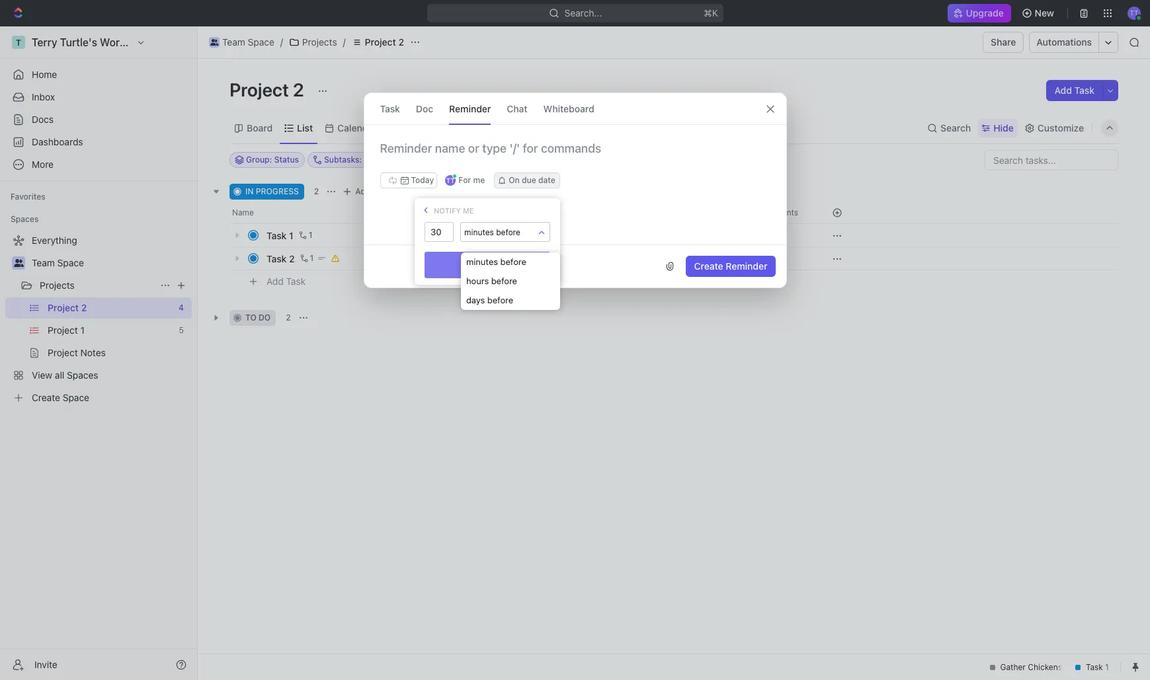 Task type: describe. For each thing, give the bounding box(es) containing it.
home
[[32, 69, 57, 80]]

project 2 link
[[348, 34, 407, 50]]

hide button
[[978, 119, 1018, 137]]

gantt
[[449, 122, 474, 133]]

1 vertical spatial minutes
[[466, 257, 498, 267]]

customize button
[[1021, 119, 1088, 137]]

user group image inside tree
[[14, 259, 23, 267]]

tree inside sidebar navigation
[[5, 230, 192, 409]]

search
[[941, 122, 971, 133]]

1 button for 1
[[296, 229, 315, 242]]

0 vertical spatial projects
[[302, 36, 337, 48]]

calendar
[[337, 122, 377, 133]]

before inside dropdown button
[[496, 228, 521, 237]]

invite
[[34, 659, 57, 670]]

to do
[[245, 313, 271, 323]]

to
[[245, 313, 256, 323]]

doc button
[[416, 93, 433, 124]]

1 for task 2
[[310, 253, 314, 263]]

before down the done
[[491, 276, 517, 286]]

board
[[247, 122, 273, 133]]

docs link
[[5, 109, 192, 130]]

new
[[1035, 7, 1054, 19]]

new button
[[1016, 3, 1062, 24]]

favorites
[[11, 192, 45, 202]]

create reminder button
[[686, 256, 776, 277]]

progress
[[256, 187, 299, 196]]

add for the bottommost add task button
[[267, 276, 284, 287]]

add for top add task button
[[1055, 85, 1072, 96]]

share button
[[983, 32, 1024, 53]]

projects link inside tree
[[40, 275, 155, 296]]

inbox link
[[5, 87, 192, 108]]

0 horizontal spatial reminder
[[449, 103, 491, 114]]

team inside tree
[[32, 257, 55, 269]]

1 vertical spatial project 2
[[230, 79, 308, 101]]

notify me
[[434, 206, 474, 215]]

table link
[[399, 119, 425, 137]]

0 vertical spatial project 2
[[365, 36, 404, 48]]

0 vertical spatial space
[[248, 36, 274, 48]]

2 vertical spatial add task button
[[261, 274, 311, 290]]

1 horizontal spatial project
[[365, 36, 396, 48]]

add task for the bottommost add task button
[[267, 276, 306, 287]]

chat
[[507, 103, 528, 114]]

hide
[[994, 122, 1014, 133]]

⌘k
[[704, 7, 718, 19]]

assignees
[[551, 155, 591, 165]]

1 vertical spatial add task
[[355, 187, 390, 196]]

notify
[[434, 206, 461, 215]]

1 vertical spatial minutes before
[[466, 257, 526, 267]]

on
[[509, 175, 520, 185]]

1 horizontal spatial team space link
[[206, 34, 278, 50]]

spaces
[[11, 214, 39, 224]]

list
[[297, 122, 313, 133]]

on due date
[[509, 175, 555, 185]]

chat button
[[507, 93, 528, 124]]

1 vertical spatial team space link
[[32, 253, 189, 274]]

days
[[466, 295, 485, 306]]

minutes before button
[[461, 223, 550, 243]]

on due date button
[[494, 173, 560, 189]]

due
[[522, 175, 536, 185]]

task button
[[380, 93, 400, 124]]

reminder button
[[449, 93, 491, 124]]

list link
[[294, 119, 313, 137]]

board link
[[244, 119, 273, 137]]

dialog containing task
[[363, 93, 787, 288]]

hours before
[[466, 276, 517, 286]]

automations button
[[1030, 32, 1099, 52]]



Task type: vqa. For each thing, say whether or not it's contained in the screenshot.
Campaign
no



Task type: locate. For each thing, give the bounding box(es) containing it.
minutes before inside dropdown button
[[464, 228, 521, 237]]

projects inside tree
[[40, 280, 75, 291]]

0 vertical spatial minutes
[[464, 228, 494, 237]]

0 horizontal spatial add
[[267, 276, 284, 287]]

in progress
[[245, 187, 299, 196]]

date
[[538, 175, 555, 185]]

minutes inside minutes before dropdown button
[[464, 228, 494, 237]]

gantt link
[[447, 119, 474, 137]]

None text field
[[425, 223, 453, 241]]

1 up task 2
[[289, 230, 293, 241]]

before right the done
[[500, 257, 526, 267]]

0 horizontal spatial projects link
[[40, 275, 155, 296]]

reminder right create
[[726, 261, 768, 272]]

user group image inside team space link
[[210, 39, 218, 46]]

1 vertical spatial space
[[57, 257, 84, 269]]

projects link
[[286, 34, 340, 50], [40, 275, 155, 296]]

upgrade
[[967, 7, 1005, 19]]

1 button right task 2
[[297, 252, 316, 265]]

add task
[[1055, 85, 1095, 96], [355, 187, 390, 196], [267, 276, 306, 287]]

whiteboard button
[[544, 93, 595, 124]]

2 / from the left
[[343, 36, 346, 48]]

1 vertical spatial project
[[230, 79, 289, 101]]

done
[[477, 260, 498, 270]]

0 vertical spatial 1 button
[[296, 229, 315, 242]]

done button
[[425, 252, 550, 278]]

1 vertical spatial projects link
[[40, 275, 155, 296]]

2 horizontal spatial add
[[1055, 85, 1072, 96]]

space inside tree
[[57, 257, 84, 269]]

0 horizontal spatial projects
[[40, 280, 75, 291]]

dialog
[[363, 93, 787, 288]]

1 horizontal spatial reminder
[[726, 261, 768, 272]]

automations
[[1037, 36, 1092, 48]]

Reminder na﻿me or type '/' for commands text field
[[364, 141, 786, 173]]

add task down task 2
[[267, 276, 306, 287]]

1 horizontal spatial team
[[222, 36, 245, 48]]

1 vertical spatial 1 button
[[297, 252, 316, 265]]

2 horizontal spatial add task button
[[1047, 80, 1103, 101]]

0 horizontal spatial add task button
[[261, 274, 311, 290]]

docs
[[32, 114, 54, 125]]

0 vertical spatial add task button
[[1047, 80, 1103, 101]]

2
[[399, 36, 404, 48], [293, 79, 304, 101], [314, 187, 319, 196], [289, 253, 295, 264], [286, 313, 291, 323]]

add task button down task 2
[[261, 274, 311, 290]]

upgrade link
[[948, 4, 1011, 22]]

do
[[259, 313, 271, 323]]

1 horizontal spatial projects link
[[286, 34, 340, 50]]

me
[[463, 206, 474, 215]]

inbox
[[32, 91, 55, 103]]

1 vertical spatial team space
[[32, 257, 84, 269]]

task
[[1075, 85, 1095, 96], [380, 103, 400, 114], [373, 187, 390, 196], [267, 230, 287, 241], [267, 253, 287, 264], [286, 276, 306, 287]]

0 vertical spatial add task
[[1055, 85, 1095, 96]]

add down calendar link
[[355, 187, 371, 196]]

dashboards link
[[5, 132, 192, 153]]

1 horizontal spatial user group image
[[210, 39, 218, 46]]

sidebar navigation
[[0, 26, 198, 681]]

add down task 2
[[267, 276, 284, 287]]

0 vertical spatial project
[[365, 36, 396, 48]]

doc
[[416, 103, 433, 114]]

1 vertical spatial add task button
[[339, 184, 396, 200]]

add task up customize on the top of page
[[1055, 85, 1095, 96]]

1 button right task 1
[[296, 229, 315, 242]]

add task button up customize on the top of page
[[1047, 80, 1103, 101]]

0 horizontal spatial project
[[230, 79, 289, 101]]

0 vertical spatial team space
[[222, 36, 274, 48]]

1 right task 2
[[310, 253, 314, 263]]

0 vertical spatial user group image
[[210, 39, 218, 46]]

team space
[[222, 36, 274, 48], [32, 257, 84, 269]]

1 horizontal spatial add task
[[355, 187, 390, 196]]

0 vertical spatial minutes before
[[464, 228, 521, 237]]

0 horizontal spatial team
[[32, 257, 55, 269]]

table
[[401, 122, 425, 133]]

1 button
[[296, 229, 315, 242], [297, 252, 316, 265]]

1 vertical spatial user group image
[[14, 259, 23, 267]]

1 horizontal spatial /
[[343, 36, 346, 48]]

minutes before down me
[[464, 228, 521, 237]]

task 1
[[267, 230, 293, 241]]

0 vertical spatial add
[[1055, 85, 1072, 96]]

2 vertical spatial add
[[267, 276, 284, 287]]

0 horizontal spatial add task
[[267, 276, 306, 287]]

days before
[[466, 295, 513, 306]]

add task button
[[1047, 80, 1103, 101], [339, 184, 396, 200], [261, 274, 311, 290]]

0 vertical spatial team
[[222, 36, 245, 48]]

share
[[991, 36, 1016, 48]]

hours
[[466, 276, 489, 286]]

before down hours before
[[487, 295, 513, 306]]

/
[[280, 36, 283, 48], [343, 36, 346, 48]]

before up the done
[[496, 228, 521, 237]]

minutes down me
[[464, 228, 494, 237]]

team space inside tree
[[32, 257, 84, 269]]

1 horizontal spatial add
[[355, 187, 371, 196]]

1 horizontal spatial projects
[[302, 36, 337, 48]]

calendar link
[[335, 119, 377, 137]]

in
[[245, 187, 254, 196]]

1 for task 1
[[309, 230, 313, 240]]

2 vertical spatial add task
[[267, 276, 306, 287]]

1 right task 1
[[309, 230, 313, 240]]

assignees button
[[535, 152, 596, 168]]

1
[[289, 230, 293, 241], [309, 230, 313, 240], [310, 253, 314, 263]]

0 horizontal spatial team space
[[32, 257, 84, 269]]

dashboards
[[32, 136, 83, 148]]

0 horizontal spatial team space link
[[32, 253, 189, 274]]

project 2
[[365, 36, 404, 48], [230, 79, 308, 101]]

minutes up hours
[[466, 257, 498, 267]]

space
[[248, 36, 274, 48], [57, 257, 84, 269]]

1 horizontal spatial add task button
[[339, 184, 396, 200]]

0 horizontal spatial project 2
[[230, 79, 308, 101]]

customize
[[1038, 122, 1084, 133]]

tree containing team space
[[5, 230, 192, 409]]

task 2
[[267, 253, 295, 264]]

add task button down calendar link
[[339, 184, 396, 200]]

Search tasks... text field
[[986, 150, 1118, 170]]

add task for top add task button
[[1055, 85, 1095, 96]]

tree
[[5, 230, 192, 409]]

task inside dialog
[[380, 103, 400, 114]]

1 vertical spatial projects
[[40, 280, 75, 291]]

favorites button
[[5, 189, 51, 205]]

0 horizontal spatial /
[[280, 36, 283, 48]]

reminder up gantt
[[449, 103, 491, 114]]

0 horizontal spatial user group image
[[14, 259, 23, 267]]

create reminder
[[694, 261, 768, 272]]

1 vertical spatial add
[[355, 187, 371, 196]]

team
[[222, 36, 245, 48], [32, 257, 55, 269]]

create
[[694, 261, 723, 272]]

1 horizontal spatial space
[[248, 36, 274, 48]]

minutes before
[[464, 228, 521, 237], [466, 257, 526, 267]]

team space link
[[206, 34, 278, 50], [32, 253, 189, 274]]

search button
[[924, 119, 975, 137]]

add task down calendar
[[355, 187, 390, 196]]

before
[[496, 228, 521, 237], [500, 257, 526, 267], [491, 276, 517, 286], [487, 295, 513, 306]]

0 vertical spatial team space link
[[206, 34, 278, 50]]

home link
[[5, 64, 192, 85]]

2 horizontal spatial add task
[[1055, 85, 1095, 96]]

1 vertical spatial reminder
[[726, 261, 768, 272]]

1 horizontal spatial project 2
[[365, 36, 404, 48]]

add up customize on the top of page
[[1055, 85, 1072, 96]]

0 vertical spatial projects link
[[286, 34, 340, 50]]

reminder
[[449, 103, 491, 114], [726, 261, 768, 272]]

1 horizontal spatial team space
[[222, 36, 274, 48]]

whiteboard
[[544, 103, 595, 114]]

user group image
[[210, 39, 218, 46], [14, 259, 23, 267]]

reminder inside button
[[726, 261, 768, 272]]

projects
[[302, 36, 337, 48], [40, 280, 75, 291]]

minutes
[[464, 228, 494, 237], [466, 257, 498, 267]]

1 / from the left
[[280, 36, 283, 48]]

search...
[[564, 7, 602, 19]]

0 horizontal spatial space
[[57, 257, 84, 269]]

0 vertical spatial reminder
[[449, 103, 491, 114]]

1 vertical spatial team
[[32, 257, 55, 269]]

add
[[1055, 85, 1072, 96], [355, 187, 371, 196], [267, 276, 284, 287]]

minutes before up hours before
[[466, 257, 526, 267]]

1 button for 2
[[297, 252, 316, 265]]

project
[[365, 36, 396, 48], [230, 79, 289, 101]]



